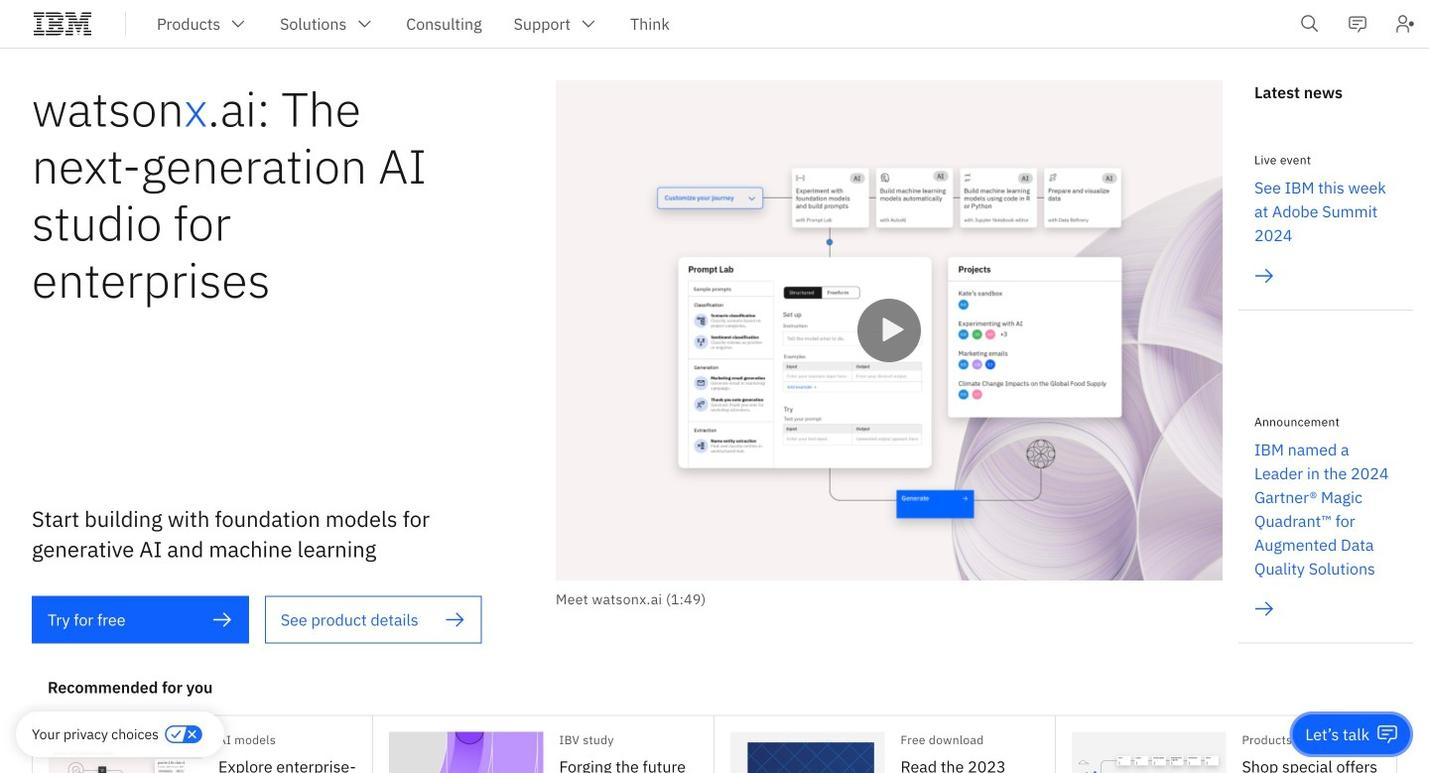 Task type: locate. For each thing, give the bounding box(es) containing it.
your privacy choices element
[[32, 724, 159, 746]]

let's talk element
[[1306, 724, 1370, 746]]



Task type: vqa. For each thing, say whether or not it's contained in the screenshot.
Let's talk element
yes



